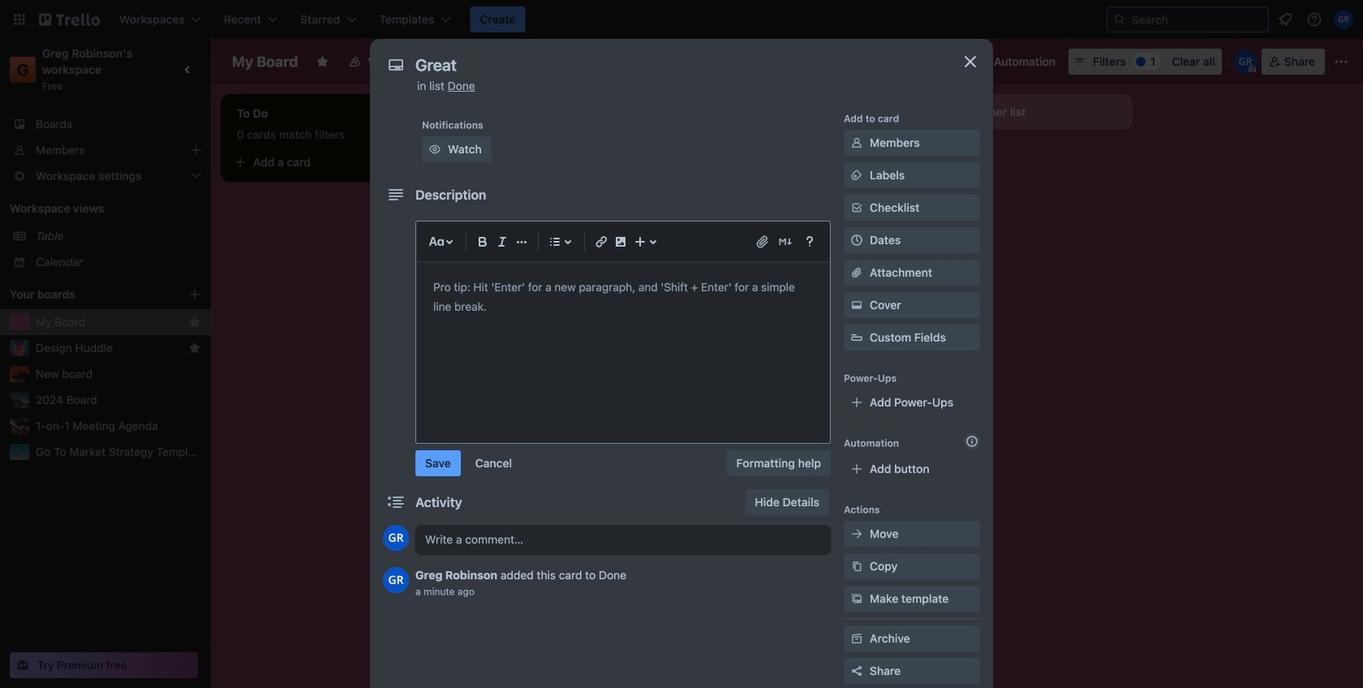 Task type: vqa. For each thing, say whether or not it's contained in the screenshot.
"Write a comment" text box
yes



Task type: describe. For each thing, give the bounding box(es) containing it.
search image
[[1114, 13, 1127, 26]]

Search field
[[1127, 8, 1269, 31]]

open information menu image
[[1307, 11, 1323, 28]]

0 notifications image
[[1276, 10, 1296, 29]]

2 starred icon image from the top
[[188, 342, 201, 355]]

your boards with 6 items element
[[10, 285, 164, 304]]

view markdown image
[[778, 234, 794, 250]]

greg robinson (gregrobinson96) image
[[383, 567, 409, 593]]

1 sm image from the top
[[849, 526, 865, 542]]

open help dialog image
[[800, 232, 820, 252]]

lists image
[[546, 232, 565, 252]]

text styles image
[[427, 232, 446, 252]]

italic ⌘i image
[[493, 232, 512, 252]]

create from template… image
[[877, 193, 890, 206]]

4 sm image from the top
[[849, 631, 865, 647]]

attach and insert link image
[[755, 234, 771, 250]]

Main content area, start typing to enter text. text field
[[434, 278, 813, 317]]

1 horizontal spatial greg robinson (gregrobinson96) image
[[1235, 50, 1257, 73]]

2 vertical spatial greg robinson (gregrobinson96) image
[[383, 525, 409, 551]]



Task type: locate. For each thing, give the bounding box(es) containing it.
create from template… image
[[416, 156, 429, 169]]

image image
[[611, 232, 631, 252]]

close dialog image
[[961, 52, 981, 71]]

add board image
[[188, 288, 201, 301]]

greg robinson (gregrobinson96) image down search field
[[1235, 50, 1257, 73]]

None text field
[[408, 50, 943, 80]]

Write a comment text field
[[416, 525, 831, 554]]

2 sm image from the top
[[849, 559, 865, 575]]

0 horizontal spatial greg robinson (gregrobinson96) image
[[383, 525, 409, 551]]

star or unstar board image
[[316, 55, 329, 68]]

3 sm image from the top
[[849, 591, 865, 607]]

1 vertical spatial greg robinson (gregrobinson96) image
[[1235, 50, 1257, 73]]

greg robinson (gregrobinson96) image right open information menu image
[[1335, 10, 1354, 29]]

starred icon image
[[188, 316, 201, 329], [188, 342, 201, 355]]

edit card image
[[875, 157, 888, 170]]

greg robinson (gregrobinson96) image
[[1335, 10, 1354, 29], [1235, 50, 1257, 73], [383, 525, 409, 551]]

0 vertical spatial greg robinson (gregrobinson96) image
[[1335, 10, 1354, 29]]

greg robinson (gregrobinson96) image up greg robinson (gregrobinson96) image
[[383, 525, 409, 551]]

1 vertical spatial starred icon image
[[188, 342, 201, 355]]

2 horizontal spatial greg robinson (gregrobinson96) image
[[1335, 10, 1354, 29]]

bold ⌘b image
[[473, 232, 493, 252]]

sm image
[[972, 49, 995, 71], [849, 135, 865, 151], [427, 141, 443, 157], [849, 167, 865, 183], [849, 297, 865, 313]]

show menu image
[[1334, 54, 1350, 70]]

sm image
[[849, 526, 865, 542], [849, 559, 865, 575], [849, 591, 865, 607], [849, 631, 865, 647]]

Board name text field
[[224, 49, 306, 75]]

more formatting image
[[512, 232, 532, 252]]

link ⌘k image
[[592, 232, 611, 252]]

editor toolbar
[[424, 229, 823, 255]]

primary element
[[0, 0, 1364, 39]]

text formatting group
[[473, 232, 532, 252]]

0 vertical spatial starred icon image
[[188, 316, 201, 329]]

1 starred icon image from the top
[[188, 316, 201, 329]]



